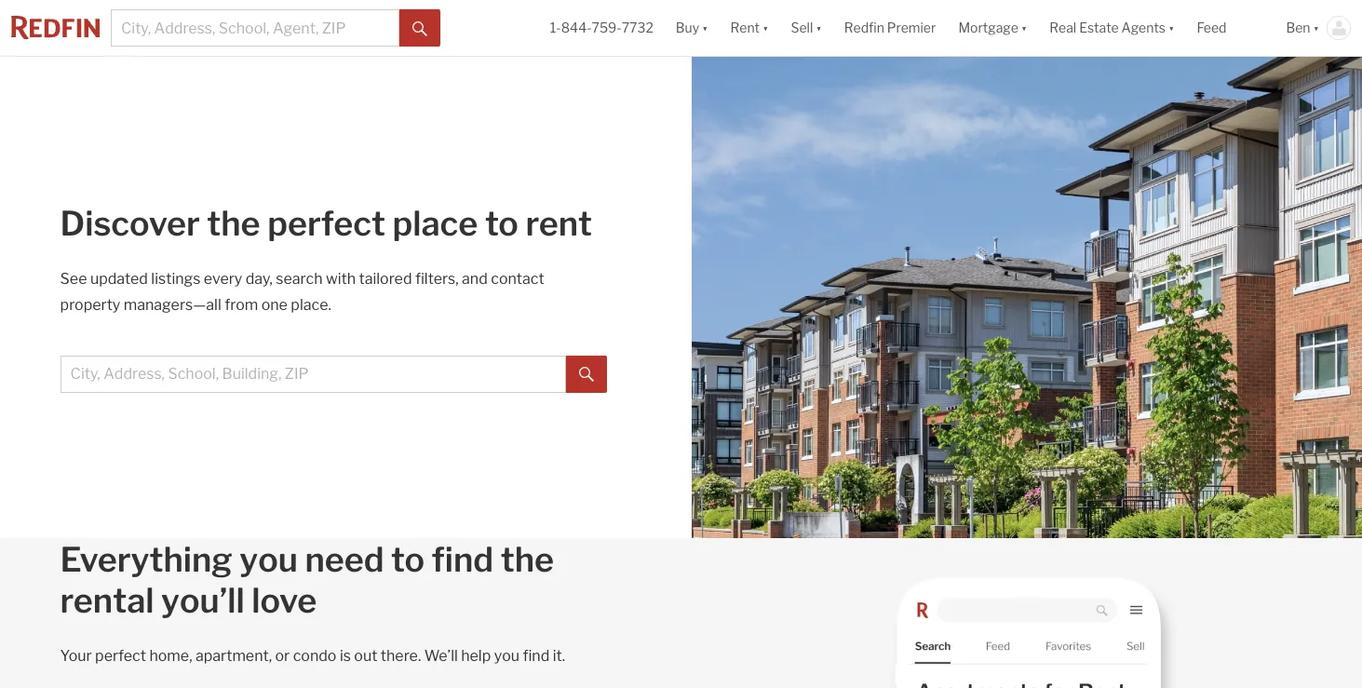 Task type: locate. For each thing, give the bounding box(es) containing it.
sell ▾
[[791, 20, 822, 36]]

1 vertical spatial the
[[501, 539, 554, 580]]

1 horizontal spatial submit search image
[[579, 367, 594, 382]]

submit search image
[[413, 21, 428, 36], [579, 367, 594, 382]]

everything you need to find the rental you'll love
[[60, 539, 554, 621]]

1 horizontal spatial you
[[494, 647, 520, 665]]

▾ right sell
[[816, 20, 822, 36]]

sell ▾ button
[[780, 0, 833, 56]]

rental
[[60, 580, 154, 621]]

3 ▾ from the left
[[816, 20, 822, 36]]

City, Address, School, Agent, ZIP search field
[[111, 9, 400, 47]]

your
[[60, 647, 92, 665]]

▾ right ben
[[1313, 20, 1319, 36]]

▾ for sell ▾
[[816, 20, 822, 36]]

submit search image for city, address, school, building, zip search field
[[579, 367, 594, 382]]

your perfect home, apartment, or condo is out there. we'll help you find it.
[[60, 647, 565, 665]]

0 horizontal spatial you
[[239, 539, 298, 580]]

0 vertical spatial the
[[207, 203, 260, 244]]

from
[[225, 296, 258, 313]]

discover the perfect place to rent
[[60, 203, 592, 244]]

1 ▾ from the left
[[702, 20, 708, 36]]

feed button
[[1186, 0, 1275, 56]]

0 vertical spatial submit search image
[[413, 21, 428, 36]]

0 vertical spatial perfect
[[267, 203, 385, 244]]

▾ right "mortgage"
[[1021, 20, 1027, 36]]

0 horizontal spatial to
[[391, 539, 425, 580]]

1-844-759-7732
[[550, 20, 653, 36]]

you inside everything you need to find the rental you'll love
[[239, 539, 298, 580]]

redfin premier
[[844, 20, 936, 36]]

apartment,
[[195, 647, 272, 665]]

the inside everything you need to find the rental you'll love
[[501, 539, 554, 580]]

0 vertical spatial find
[[432, 539, 494, 580]]

▾ for buy ▾
[[702, 20, 708, 36]]

see updated listings every day, search with tailored filters, and contact property managers—all from one place.
[[60, 270, 544, 313]]

feed
[[1197, 20, 1227, 36]]

agents
[[1122, 20, 1166, 36]]

5 ▾ from the left
[[1168, 20, 1174, 36]]

real estate agents ▾ button
[[1038, 0, 1186, 56]]

listings
[[151, 270, 201, 287]]

mortgage
[[958, 20, 1018, 36]]

managers—all
[[124, 296, 221, 313]]

1 vertical spatial you
[[494, 647, 520, 665]]

2 ▾ from the left
[[763, 20, 769, 36]]

you right help at the bottom left
[[494, 647, 520, 665]]

▾ for rent ▾
[[763, 20, 769, 36]]

perfect
[[267, 203, 385, 244], [95, 647, 146, 665]]

home,
[[149, 647, 192, 665]]

1 vertical spatial to
[[391, 539, 425, 580]]

to left rent
[[485, 203, 519, 244]]

the
[[207, 203, 260, 244], [501, 539, 554, 580]]

6 ▾ from the left
[[1313, 20, 1319, 36]]

contact
[[491, 270, 544, 287]]

need
[[305, 539, 384, 580]]

with
[[326, 270, 356, 287]]

real
[[1050, 20, 1076, 36]]

0 vertical spatial you
[[239, 539, 298, 580]]

0 horizontal spatial find
[[432, 539, 494, 580]]

1 horizontal spatial perfect
[[267, 203, 385, 244]]

to right need
[[391, 539, 425, 580]]

0 horizontal spatial the
[[207, 203, 260, 244]]

redfin
[[844, 20, 884, 36]]

we'll
[[424, 647, 458, 665]]

844-
[[561, 20, 592, 36]]

1 horizontal spatial the
[[501, 539, 554, 580]]

you'll
[[161, 580, 245, 621]]

redfin premier button
[[833, 0, 947, 56]]

estate
[[1079, 20, 1119, 36]]

submit search image for city, address, school, agent, zip search box
[[413, 21, 428, 36]]

1-
[[550, 20, 561, 36]]

▾ right "agents"
[[1168, 20, 1174, 36]]

help
[[461, 647, 491, 665]]

perfect up with
[[267, 203, 385, 244]]

buy ▾
[[676, 20, 708, 36]]

find
[[432, 539, 494, 580], [523, 647, 550, 665]]

filters,
[[415, 270, 459, 287]]

image of phone on redfin app searching for apartments for rent image
[[692, 538, 1362, 688]]

▾
[[702, 20, 708, 36], [763, 20, 769, 36], [816, 20, 822, 36], [1021, 20, 1027, 36], [1168, 20, 1174, 36], [1313, 20, 1319, 36]]

to
[[485, 203, 519, 244], [391, 539, 425, 580]]

▾ inside dropdown button
[[1168, 20, 1174, 36]]

buy ▾ button
[[665, 0, 719, 56]]

you left need
[[239, 539, 298, 580]]

1 horizontal spatial to
[[485, 203, 519, 244]]

▾ right buy at top
[[702, 20, 708, 36]]

you
[[239, 539, 298, 580], [494, 647, 520, 665]]

1 vertical spatial submit search image
[[579, 367, 594, 382]]

everything
[[60, 539, 232, 580]]

it.
[[553, 647, 565, 665]]

and
[[462, 270, 488, 287]]

1 horizontal spatial find
[[523, 647, 550, 665]]

an apartment complex on a bright sunny day image
[[692, 57, 1362, 538]]

▾ for ben ▾
[[1313, 20, 1319, 36]]

rent
[[730, 20, 760, 36]]

discover
[[60, 203, 200, 244]]

place.
[[291, 296, 331, 313]]

1 vertical spatial find
[[523, 647, 550, 665]]

one
[[261, 296, 288, 313]]

0 horizontal spatial submit search image
[[413, 21, 428, 36]]

4 ▾ from the left
[[1021, 20, 1027, 36]]

0 horizontal spatial perfect
[[95, 647, 146, 665]]

perfect right your in the left bottom of the page
[[95, 647, 146, 665]]

love
[[252, 580, 317, 621]]

▾ right rent
[[763, 20, 769, 36]]

▾ for mortgage ▾
[[1021, 20, 1027, 36]]

real estate agents ▾
[[1050, 20, 1174, 36]]



Task type: describe. For each thing, give the bounding box(es) containing it.
759-
[[592, 20, 622, 36]]

condo
[[293, 647, 337, 665]]

mortgage ▾
[[958, 20, 1027, 36]]

see
[[60, 270, 87, 287]]

1 vertical spatial perfect
[[95, 647, 146, 665]]

there.
[[381, 647, 421, 665]]

or
[[275, 647, 290, 665]]

mortgage ▾ button
[[958, 0, 1027, 56]]

property
[[60, 296, 120, 313]]

buy ▾ button
[[676, 0, 708, 56]]

find inside everything you need to find the rental you'll love
[[432, 539, 494, 580]]

rent
[[525, 203, 592, 244]]

ben ▾
[[1286, 20, 1319, 36]]

rent ▾ button
[[719, 0, 780, 56]]

sell ▾ button
[[791, 0, 822, 56]]

place
[[392, 203, 478, 244]]

ben
[[1286, 20, 1310, 36]]

to inside everything you need to find the rental you'll love
[[391, 539, 425, 580]]

rent ▾
[[730, 20, 769, 36]]

0 vertical spatial to
[[485, 203, 519, 244]]

buy
[[676, 20, 699, 36]]

sell
[[791, 20, 813, 36]]

City, Address, School, Building, ZIP search field
[[60, 355, 566, 393]]

every
[[204, 270, 242, 287]]

out
[[354, 647, 377, 665]]

real estate agents ▾ link
[[1050, 0, 1174, 56]]

mortgage ▾ button
[[947, 0, 1038, 56]]

is
[[340, 647, 351, 665]]

tailored
[[359, 270, 412, 287]]

updated
[[90, 270, 148, 287]]

rent ▾ button
[[730, 0, 769, 56]]

day,
[[246, 270, 273, 287]]

premier
[[887, 20, 936, 36]]

7732
[[622, 20, 653, 36]]

search
[[276, 270, 323, 287]]

1-844-759-7732 link
[[550, 20, 653, 36]]



Task type: vqa. For each thing, say whether or not it's contained in the screenshot.
844-
yes



